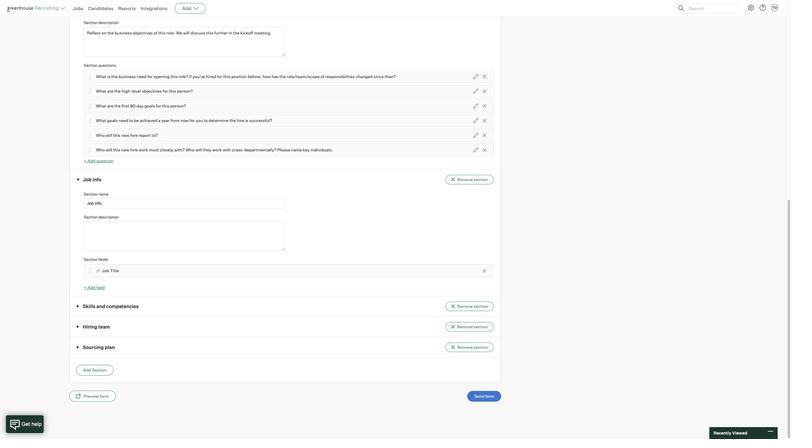 Task type: describe. For each thing, give the bounding box(es) containing it.
cross-
[[232, 148, 244, 153]]

how
[[263, 74, 271, 79]]

form for preview form
[[100, 394, 109, 399]]

successful?
[[249, 118, 272, 123]]

send
[[474, 394, 484, 399]]

skills and competencies
[[83, 304, 139, 310]]

90
[[130, 103, 136, 108]]

remove for skills and competencies
[[457, 304, 473, 309]]

remove section for hiring team
[[457, 325, 488, 330]]

recently viewed
[[714, 431, 748, 436]]

key
[[303, 148, 310, 153]]

recently
[[714, 431, 732, 436]]

will for who will this new hire work most closely with? who will they work with cross-departmentally? please name key individuals.
[[106, 148, 112, 153]]

section questions
[[84, 63, 116, 68]]

1 remove from the top
[[457, 177, 473, 182]]

position
[[231, 74, 247, 79]]

1 horizontal spatial job
[[102, 268, 109, 274]]

preview
[[84, 394, 99, 399]]

this up year on the top left of the page
[[162, 103, 169, 108]]

viewed
[[732, 431, 748, 436]]

this left role? on the top left of the page
[[170, 74, 178, 79]]

1 vertical spatial goals
[[107, 118, 118, 123]]

edit image for person?
[[473, 103, 479, 109]]

0 vertical spatial hire
[[237, 118, 244, 123]]

fields
[[98, 257, 108, 262]]

has
[[272, 74, 279, 79]]

► for hiring team
[[77, 325, 79, 329]]

+ add field link
[[84, 279, 494, 291]]

what are the high-level objectives for this person?
[[96, 89, 193, 94]]

departmentally?
[[244, 148, 277, 153]]

1 horizontal spatial goals
[[144, 103, 155, 108]]

since
[[374, 74, 384, 79]]

responsibilities
[[325, 74, 355, 79]]

section down ► job info
[[84, 192, 98, 197]]

questions
[[98, 63, 116, 68]]

this left position
[[223, 74, 230, 79]]

the right determine
[[230, 118, 236, 123]]

form for send form
[[485, 394, 494, 399]]

td button
[[770, 3, 780, 12]]

a
[[158, 118, 161, 123]]

with?
[[174, 148, 185, 153]]

remove section button for hiring team
[[446, 323, 494, 332]]

1 vertical spatial person?
[[170, 103, 186, 108]]

Section description text field
[[84, 222, 285, 251]]

new for report
[[121, 133, 129, 138]]

td
[[773, 6, 777, 10]]

+ add question link
[[84, 159, 113, 164]]

sourcing plan
[[83, 345, 115, 351]]

2 edit image from the top
[[473, 89, 479, 94]]

if a hiring manager fills out a field with a linked icon, you can approve these fields to populate back into this role, so that you won't have to do duplicate input work. image
[[96, 268, 102, 274]]

+ add question
[[84, 159, 113, 164]]

question
[[96, 159, 113, 164]]

for right 'hired'
[[217, 74, 222, 79]]

Section description text field
[[84, 27, 285, 57]]

sourcing
[[83, 345, 104, 351]]

greenhouse recruiting image
[[7, 5, 61, 12]]

they
[[203, 148, 211, 153]]

1 remove section button from the top
[[446, 175, 494, 185]]

0 vertical spatial person?
[[177, 89, 193, 94]]

you've
[[193, 74, 205, 79]]

1 vertical spatial is
[[245, 118, 248, 123]]

section down section name
[[84, 215, 98, 220]]

then?
[[385, 74, 396, 79]]

1 remove section from the top
[[457, 177, 488, 182]]

► for sourcing plan
[[77, 346, 79, 349]]

closely
[[160, 148, 173, 153]]

candidates
[[88, 5, 113, 11]]

integrations
[[141, 5, 168, 11]]

objectives
[[142, 89, 162, 94]]

plan
[[105, 345, 115, 351]]

hire for most
[[130, 148, 138, 153]]

are for first
[[107, 103, 113, 108]]

for left opening
[[147, 74, 153, 79]]

add section
[[83, 368, 107, 373]]

+ for + add question
[[84, 159, 87, 164]]

add button
[[175, 3, 206, 14]]

of
[[321, 74, 324, 79]]

description for question
[[98, 20, 119, 25]]

with
[[223, 148, 231, 153]]

now
[[181, 118, 189, 123]]

the for what is the business need for opening this role? if you've hired for this position before, how has the role/team/scope of responsibilities changed since then?
[[111, 74, 118, 79]]

competencies
[[106, 304, 139, 310]]

what is the business need for opening this role? if you've hired for this position before, how has the role/team/scope of responsibilities changed since then?
[[96, 74, 396, 79]]

jobs
[[73, 5, 83, 11]]

business
[[119, 74, 136, 79]]

section down "candidates"
[[84, 20, 98, 25]]

Section name text field
[[84, 199, 285, 209]]

Search text field
[[687, 4, 735, 13]]

team
[[98, 324, 110, 330]]

changed
[[356, 74, 373, 79]]

before,
[[248, 74, 262, 79]]

1 work from the left
[[139, 148, 148, 153]]

who will this new hire work most closely with? who will they work with cross-departmentally? please name key individuals.
[[96, 148, 333, 153]]

to?
[[152, 133, 158, 138]]

edit image for has
[[473, 74, 479, 79]]



Task type: vqa. For each thing, say whether or not it's contained in the screenshot.
top "NAME"
yes



Task type: locate. For each thing, give the bounding box(es) containing it.
0 vertical spatial job
[[83, 177, 92, 183]]

4 section from the top
[[474, 345, 488, 350]]

+ up ► job info
[[84, 159, 87, 164]]

0 vertical spatial goals
[[144, 103, 155, 108]]

2 remove from the top
[[457, 304, 473, 309]]

if
[[189, 74, 192, 79]]

1 vertical spatial are
[[107, 103, 113, 108]]

are left high-
[[107, 89, 113, 94]]

2 + from the top
[[84, 285, 87, 290]]

1 horizontal spatial to
[[204, 118, 208, 123]]

0 vertical spatial edit image
[[473, 103, 479, 109]]

4 remove section from the top
[[457, 345, 488, 350]]

new for work
[[121, 148, 129, 153]]

goals
[[144, 103, 155, 108], [107, 118, 118, 123]]

0 vertical spatial section description
[[84, 20, 119, 25]]

0 horizontal spatial form
[[100, 394, 109, 399]]

be
[[134, 118, 139, 123]]

0 horizontal spatial job
[[83, 177, 92, 183]]

hiring team
[[83, 324, 110, 330]]

remove section for sourcing plan
[[457, 345, 488, 350]]

1 vertical spatial job
[[102, 268, 109, 274]]

form
[[100, 394, 109, 399], [485, 394, 494, 399]]

1 to from the left
[[129, 118, 133, 123]]

what for what is the business need for opening this role? if you've hired for this position before, how has the role/team/scope of responsibilities changed since then?
[[96, 74, 106, 79]]

role/team/scope
[[287, 74, 320, 79]]

the left the business
[[111, 74, 118, 79]]

what for what are the first 90 day goals for this person?
[[96, 103, 106, 108]]

what left first
[[96, 103, 106, 108]]

1 + from the top
[[84, 159, 87, 164]]

job
[[83, 177, 92, 183], [102, 268, 109, 274]]

► job info
[[76, 177, 101, 183]]

form right send
[[485, 394, 494, 399]]

► for skills and competencies
[[77, 305, 79, 308]]

the left first
[[114, 103, 121, 108]]

2 edit image from the top
[[473, 133, 479, 138]]

section
[[474, 177, 488, 182], [474, 304, 488, 309], [474, 325, 488, 330], [474, 345, 488, 350]]

name down info
[[98, 192, 108, 197]]

+
[[84, 159, 87, 164], [84, 285, 87, 290]]

1 vertical spatial edit image
[[473, 133, 479, 138]]

this left report
[[113, 133, 120, 138]]

remove section button for sourcing plan
[[446, 343, 494, 353]]

+ left field
[[84, 285, 87, 290]]

0 horizontal spatial need
[[119, 118, 128, 123]]

1 vertical spatial hire
[[130, 133, 138, 138]]

add
[[182, 5, 191, 11], [87, 159, 96, 164], [87, 285, 96, 290], [83, 368, 91, 373]]

0 horizontal spatial to
[[129, 118, 133, 123]]

0 vertical spatial description
[[98, 20, 119, 25]]

1 vertical spatial new
[[121, 148, 129, 153]]

0 vertical spatial new
[[121, 133, 129, 138]]

0 vertical spatial edit image
[[473, 74, 479, 79]]

+ add field
[[84, 285, 105, 290]]

0 vertical spatial name
[[291, 148, 302, 153]]

who will this new hire report to?
[[96, 133, 158, 138]]

add inside add section button
[[83, 368, 91, 373]]

2 vertical spatial hire
[[130, 148, 138, 153]]

►
[[76, 179, 80, 181], [77, 305, 79, 308], [77, 325, 79, 329], [77, 346, 79, 349]]

from
[[171, 118, 180, 123]]

1 horizontal spatial need
[[137, 74, 147, 79]]

section description down section name
[[84, 215, 119, 220]]

the for what are the first 90 day goals for this person?
[[114, 103, 121, 108]]

1 horizontal spatial form
[[485, 394, 494, 399]]

will
[[106, 133, 112, 138], [106, 148, 112, 153], [196, 148, 202, 153]]

1 section description from the top
[[84, 20, 119, 25]]

remove for hiring team
[[457, 325, 473, 330]]

0 vertical spatial +
[[84, 159, 87, 164]]

and
[[96, 304, 105, 310]]

► left skills
[[77, 305, 79, 308]]

hired
[[206, 74, 216, 79]]

the for what are the high-level objectives for this person?
[[114, 89, 121, 94]]

2 description from the top
[[98, 215, 119, 220]]

determine
[[209, 118, 229, 123]]

what up who will this new hire report to? at the top of the page
[[96, 118, 106, 123]]

who for who will this new hire work most closely with? who will they work with cross-departmentally? please name key individuals.
[[96, 148, 105, 153]]

the left high-
[[114, 89, 121, 94]]

description down candidates link at the top left of the page
[[98, 20, 119, 25]]

2 to from the left
[[204, 118, 208, 123]]

need left be
[[119, 118, 128, 123]]

reports link
[[118, 5, 136, 11]]

remove
[[457, 177, 473, 182], [457, 304, 473, 309], [457, 325, 473, 330], [457, 345, 473, 350]]

remove section for skills and competencies
[[457, 304, 488, 309]]

high-
[[122, 89, 132, 94]]

report
[[139, 133, 151, 138]]

are for high-
[[107, 89, 113, 94]]

person? down role? on the top left of the page
[[177, 89, 193, 94]]

remove section button
[[446, 175, 494, 185], [446, 302, 494, 312], [446, 323, 494, 332], [446, 343, 494, 353]]

2 what from the top
[[96, 89, 106, 94]]

what left high-
[[96, 89, 106, 94]]

need
[[137, 74, 147, 79], [119, 118, 128, 123]]

hire left successful?
[[237, 118, 244, 123]]

is down the questions
[[107, 74, 110, 79]]

goals right day
[[144, 103, 155, 108]]

hire for to?
[[130, 133, 138, 138]]

form right the preview
[[100, 394, 109, 399]]

new down who will this new hire report to? at the top of the page
[[121, 148, 129, 153]]

day
[[136, 103, 144, 108]]

configure image
[[748, 4, 755, 11]]

goals up who will this new hire report to? at the top of the page
[[107, 118, 118, 123]]

opening
[[154, 74, 170, 79]]

info
[[93, 177, 101, 183]]

1 vertical spatial edit image
[[473, 89, 479, 94]]

integrations link
[[141, 5, 168, 11]]

role?
[[179, 74, 188, 79]]

1 vertical spatial section description
[[84, 215, 119, 220]]

add inside add 'popup button'
[[182, 5, 191, 11]]

will for who will this new hire report to?
[[106, 133, 112, 138]]

what down section questions
[[96, 74, 106, 79]]

remove section button for skills and competencies
[[446, 302, 494, 312]]

remove section
[[457, 177, 488, 182], [457, 304, 488, 309], [457, 325, 488, 330], [457, 345, 488, 350]]

2 section description from the top
[[84, 215, 119, 220]]

jobs link
[[73, 5, 83, 11]]

3 remove section from the top
[[457, 325, 488, 330]]

candidates link
[[88, 5, 113, 11]]

who for who will this new hire report to?
[[96, 133, 105, 138]]

description for field
[[98, 215, 119, 220]]

edit image
[[473, 74, 479, 79], [473, 89, 479, 94], [473, 118, 479, 123]]

job left the title on the bottom
[[102, 268, 109, 274]]

section description down "candidates"
[[84, 20, 119, 25]]

► left hiring
[[77, 325, 79, 329]]

2 are from the top
[[107, 103, 113, 108]]

3 section from the top
[[474, 325, 488, 330]]

1 section from the top
[[474, 177, 488, 182]]

for up a
[[156, 103, 161, 108]]

+ for + add field
[[84, 285, 87, 290]]

this up "question"
[[113, 148, 120, 153]]

2 work from the left
[[212, 148, 222, 153]]

4 what from the top
[[96, 118, 106, 123]]

2 new from the top
[[121, 148, 129, 153]]

1 horizontal spatial work
[[212, 148, 222, 153]]

job left info
[[83, 177, 92, 183]]

send form button
[[468, 391, 501, 402]]

individuals.
[[311, 148, 333, 153]]

for
[[147, 74, 153, 79], [217, 74, 222, 79], [163, 89, 168, 94], [156, 103, 161, 108], [190, 118, 195, 123]]

work left with
[[212, 148, 222, 153]]

hire left report
[[130, 133, 138, 138]]

are left first
[[107, 103, 113, 108]]

name left key at the left top of the page
[[291, 148, 302, 153]]

2 remove section from the top
[[457, 304, 488, 309]]

0 vertical spatial is
[[107, 74, 110, 79]]

2 section from the top
[[474, 304, 488, 309]]

for right objectives
[[163, 89, 168, 94]]

person? up from
[[170, 103, 186, 108]]

most
[[149, 148, 159, 153]]

1 description from the top
[[98, 20, 119, 25]]

add section button
[[76, 365, 114, 376]]

title
[[110, 268, 119, 274]]

1 horizontal spatial is
[[245, 118, 248, 123]]

section
[[84, 20, 98, 25], [84, 63, 98, 68], [84, 192, 98, 197], [84, 215, 98, 220], [84, 257, 98, 262], [92, 368, 107, 373]]

section description for field
[[84, 215, 119, 220]]

remove for sourcing plan
[[457, 345, 473, 350]]

1 edit image from the top
[[473, 103, 479, 109]]

send form
[[474, 394, 494, 399]]

1 vertical spatial need
[[119, 118, 128, 123]]

work
[[139, 148, 148, 153], [212, 148, 222, 153]]

1 new from the top
[[121, 133, 129, 138]]

description
[[98, 20, 119, 25], [98, 215, 119, 220]]

Section name text field
[[84, 4, 285, 14]]

the right 'has'
[[280, 74, 286, 79]]

2 vertical spatial edit image
[[473, 118, 479, 123]]

to left be
[[129, 118, 133, 123]]

section for hiring team
[[474, 325, 488, 330]]

3 remove from the top
[[457, 325, 473, 330]]

hire down who will this new hire report to? at the top of the page
[[130, 148, 138, 153]]

► left sourcing in the left bottom of the page
[[77, 346, 79, 349]]

preview form
[[84, 394, 109, 399]]

field
[[96, 285, 105, 290]]

to right you
[[204, 118, 208, 123]]

edit image for successful?
[[473, 118, 479, 123]]

0 horizontal spatial work
[[139, 148, 148, 153]]

reports
[[118, 5, 136, 11]]

section description
[[84, 20, 119, 25], [84, 215, 119, 220]]

add inside + add field link
[[87, 285, 96, 290]]

► inside ► job info
[[76, 179, 80, 181]]

0 horizontal spatial is
[[107, 74, 110, 79]]

1 vertical spatial +
[[84, 285, 87, 290]]

section inside button
[[92, 368, 107, 373]]

form inside button
[[100, 394, 109, 399]]

edit image
[[473, 103, 479, 109], [473, 133, 479, 138], [473, 147, 479, 153]]

preview form button
[[69, 391, 116, 402]]

achieved
[[140, 118, 157, 123]]

description down section name
[[98, 215, 119, 220]]

2 vertical spatial edit image
[[473, 147, 479, 153]]

skills
[[83, 304, 95, 310]]

the
[[111, 74, 118, 79], [280, 74, 286, 79], [114, 89, 121, 94], [114, 103, 121, 108], [230, 118, 236, 123]]

0 horizontal spatial goals
[[107, 118, 118, 123]]

work left most
[[139, 148, 148, 153]]

4 remove section button from the top
[[446, 343, 494, 353]]

section for skills and competencies
[[474, 304, 488, 309]]

1 what from the top
[[96, 74, 106, 79]]

section name
[[84, 192, 108, 197]]

name
[[291, 148, 302, 153], [98, 192, 108, 197]]

1 are from the top
[[107, 89, 113, 94]]

need right the business
[[137, 74, 147, 79]]

to
[[129, 118, 133, 123], [204, 118, 208, 123]]

who
[[96, 133, 105, 138], [96, 148, 105, 153], [186, 148, 195, 153]]

level
[[132, 89, 141, 94]]

job title
[[102, 268, 119, 274]]

section description for question
[[84, 20, 119, 25]]

0 vertical spatial need
[[137, 74, 147, 79]]

2 form from the left
[[485, 394, 494, 399]]

1 vertical spatial description
[[98, 215, 119, 220]]

you
[[196, 118, 203, 123]]

3 what from the top
[[96, 103, 106, 108]]

please
[[277, 148, 290, 153]]

hire
[[237, 118, 244, 123], [130, 133, 138, 138], [130, 148, 138, 153]]

1 vertical spatial name
[[98, 192, 108, 197]]

is
[[107, 74, 110, 79], [245, 118, 248, 123]]

edit image for who
[[473, 147, 479, 153]]

year
[[161, 118, 170, 123]]

1 horizontal spatial name
[[291, 148, 302, 153]]

what are the first 90 day goals for this person?
[[96, 103, 186, 108]]

0 vertical spatial are
[[107, 89, 113, 94]]

3 remove section button from the top
[[446, 323, 494, 332]]

0 horizontal spatial name
[[98, 192, 108, 197]]

what for what goals need to be achieved a year from now for you to determine the hire is successful?
[[96, 118, 106, 123]]

for left you
[[190, 118, 195, 123]]

if a hiring manager fills out a field with a linked icon, you can approve these fields to populate back into this role, so that you won't have to do duplicate input work. element
[[96, 268, 102, 274]]

what for what are the high-level objectives for this person?
[[96, 89, 106, 94]]

what goals need to be achieved a year from now for you to determine the hire is successful?
[[96, 118, 272, 123]]

section down sourcing plan
[[92, 368, 107, 373]]

2 remove section button from the top
[[446, 302, 494, 312]]

4 remove from the top
[[457, 345, 473, 350]]

hiring
[[83, 324, 97, 330]]

section left the questions
[[84, 63, 98, 68]]

td button
[[771, 4, 779, 11]]

this down opening
[[169, 89, 176, 94]]

► left info
[[76, 179, 80, 181]]

section left fields
[[84, 257, 98, 262]]

first
[[122, 103, 129, 108]]

3 edit image from the top
[[473, 118, 479, 123]]

3 edit image from the top
[[473, 147, 479, 153]]

is left successful?
[[245, 118, 248, 123]]

section fields
[[84, 257, 108, 262]]

1 edit image from the top
[[473, 74, 479, 79]]

form inside 'button'
[[485, 394, 494, 399]]

new left report
[[121, 133, 129, 138]]

section for sourcing plan
[[474, 345, 488, 350]]

1 form from the left
[[100, 394, 109, 399]]



